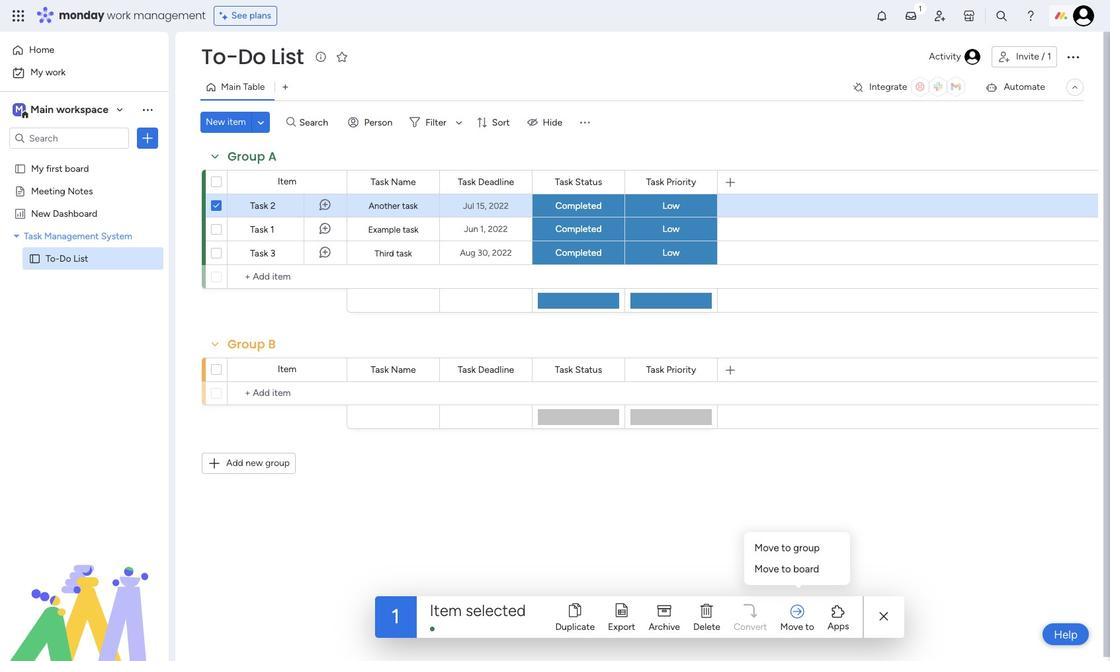 Task type: vqa. For each thing, say whether or not it's contained in the screenshot.
fourth 2 image from the bottom of the page
no



Task type: describe. For each thing, give the bounding box(es) containing it.
aug 30, 2022
[[460, 248, 512, 258]]

0 vertical spatial do
[[238, 42, 266, 71]]

monday marketplace image
[[963, 9, 976, 22]]

to- inside list box
[[46, 253, 59, 264]]

list box containing my first board
[[0, 155, 169, 448]]

see
[[231, 10, 247, 21]]

move for move to
[[781, 622, 803, 633]]

2 low from the top
[[663, 224, 680, 235]]

move to group
[[755, 542, 820, 554]]

hide
[[543, 117, 563, 128]]

automate
[[1004, 81, 1046, 93]]

menu image
[[578, 116, 592, 129]]

activity
[[929, 51, 961, 62]]

2 task status from the top
[[555, 364, 602, 376]]

1 inside button
[[1048, 51, 1051, 62]]

task 2
[[250, 200, 276, 212]]

dashboard
[[53, 208, 97, 219]]

1 status from the top
[[575, 176, 602, 188]]

2022 for aug 30, 2022
[[492, 248, 512, 258]]

add to favorites image
[[336, 50, 349, 63]]

filter
[[426, 117, 447, 128]]

work for my
[[45, 67, 66, 78]]

2 task status field from the top
[[552, 363, 606, 378]]

notes
[[68, 185, 93, 197]]

integrate button
[[847, 73, 975, 101]]

my work link
[[8, 62, 161, 83]]

selected
[[466, 601, 526, 620]]

main workspace
[[30, 103, 109, 116]]

1 task priority field from the top
[[643, 175, 700, 190]]

person
[[364, 117, 393, 128]]

move for move to board
[[755, 564, 779, 576]]

help image
[[1024, 9, 1038, 22]]

add new group button
[[202, 453, 296, 474]]

my for my work
[[30, 67, 43, 78]]

1 task deadline from the top
[[458, 176, 514, 188]]

duplicate
[[555, 622, 595, 633]]

2022 for jul 15, 2022
[[489, 201, 509, 211]]

export
[[608, 622, 635, 633]]

caret down image
[[14, 231, 19, 241]]

task management system
[[24, 230, 132, 242]]

3 completed from the top
[[555, 247, 602, 259]]

third task
[[375, 248, 412, 258]]

monday
[[59, 8, 104, 23]]

table
[[243, 81, 265, 93]]

2 priority from the top
[[667, 364, 696, 376]]

convert
[[734, 622, 767, 633]]

system
[[101, 230, 132, 242]]

options image
[[1065, 49, 1081, 65]]

select product image
[[12, 9, 25, 22]]

2 status from the top
[[575, 364, 602, 376]]

update feed image
[[905, 9, 918, 22]]

15,
[[476, 201, 487, 211]]

add
[[226, 458, 243, 469]]

item for b
[[278, 364, 297, 375]]

home link
[[8, 40, 161, 61]]

third
[[375, 248, 394, 258]]

aug
[[460, 248, 476, 258]]

item
[[227, 116, 246, 128]]

apps
[[828, 621, 849, 633]]

workspace options image
[[141, 103, 154, 116]]

integrate
[[869, 81, 907, 93]]

new item
[[206, 116, 246, 128]]

1 task name field from the top
[[367, 175, 419, 190]]

task 1
[[250, 224, 274, 236]]

2 task priority from the top
[[646, 364, 696, 376]]

new for new dashboard
[[31, 208, 50, 219]]

1 horizontal spatial to-
[[201, 42, 238, 71]]

home
[[29, 44, 54, 56]]

Group B field
[[224, 336, 279, 353]]

lottie animation image
[[0, 528, 169, 662]]

2 task deadline field from the top
[[455, 363, 518, 378]]

help
[[1054, 628, 1078, 642]]

1 horizontal spatial to-do list
[[201, 42, 304, 71]]

m
[[15, 104, 23, 115]]

main table button
[[200, 77, 275, 98]]

automate button
[[980, 77, 1051, 98]]

0 vertical spatial task
[[402, 201, 418, 211]]

management
[[133, 8, 206, 23]]

v2 search image
[[286, 115, 296, 130]]

2 + add item text field from the top
[[234, 386, 341, 402]]

help button
[[1043, 624, 1089, 646]]

2022 for jun 1, 2022
[[488, 224, 508, 234]]

see plans
[[231, 10, 271, 21]]

meeting notes
[[31, 185, 93, 197]]

to-do list inside list box
[[46, 253, 88, 264]]

my first board
[[31, 163, 89, 174]]

invite / 1 button
[[992, 46, 1057, 67]]

workspace
[[56, 103, 109, 116]]

task 3
[[250, 248, 276, 259]]

2
[[270, 200, 276, 212]]

1 task status from the top
[[555, 176, 602, 188]]

jul
[[463, 201, 474, 211]]

1 low from the top
[[663, 200, 680, 211]]

collapse board header image
[[1070, 82, 1081, 93]]

archive
[[649, 622, 680, 633]]

filter button
[[404, 112, 467, 133]]

jun
[[464, 224, 478, 234]]

2 task priority field from the top
[[643, 363, 700, 378]]

1 priority from the top
[[667, 176, 696, 188]]

meeting
[[31, 185, 65, 197]]

my work
[[30, 67, 66, 78]]

group a
[[228, 148, 277, 165]]

sort
[[492, 117, 510, 128]]

1 task priority from the top
[[646, 176, 696, 188]]

my work option
[[8, 62, 161, 83]]

1 completed from the top
[[555, 200, 602, 211]]

monday work management
[[59, 8, 206, 23]]

invite members image
[[934, 9, 947, 22]]

see plans button
[[214, 6, 277, 26]]

item selected
[[430, 601, 526, 620]]

workspace selection element
[[13, 102, 111, 119]]

jul 15, 2022
[[463, 201, 509, 211]]

angle down image
[[258, 117, 264, 127]]

add view image
[[283, 82, 288, 92]]



Task type: locate. For each thing, give the bounding box(es) containing it.
to-do list down management
[[46, 253, 88, 264]]

1 vertical spatial move
[[755, 564, 779, 576]]

0 horizontal spatial to-
[[46, 253, 59, 264]]

1 horizontal spatial public board image
[[28, 252, 41, 265]]

0 vertical spatial item
[[278, 176, 297, 187]]

0 vertical spatial completed
[[555, 200, 602, 211]]

board for my first board
[[65, 163, 89, 174]]

0 horizontal spatial list
[[73, 253, 88, 264]]

to up the "move to board"
[[782, 542, 791, 554]]

to down move to group
[[782, 564, 791, 576]]

1 horizontal spatial group
[[794, 542, 820, 554]]

sort button
[[471, 112, 518, 133]]

add new group
[[226, 458, 290, 469]]

work for monday
[[107, 8, 131, 23]]

2 task deadline from the top
[[458, 364, 514, 376]]

1 horizontal spatial board
[[794, 564, 819, 576]]

2 task name field from the top
[[367, 363, 419, 378]]

first
[[46, 163, 63, 174]]

my
[[30, 67, 43, 78], [31, 163, 44, 174]]

completed
[[555, 200, 602, 211], [555, 224, 602, 235], [555, 247, 602, 259]]

public board image up public board image
[[14, 162, 26, 175]]

move to
[[781, 622, 815, 633]]

0 horizontal spatial work
[[45, 67, 66, 78]]

low
[[663, 200, 680, 211], [663, 224, 680, 235], [663, 247, 680, 259]]

activity button
[[924, 46, 987, 67]]

+ add item text field down b
[[234, 386, 341, 402]]

Group A field
[[224, 148, 280, 165]]

to- down management
[[46, 253, 59, 264]]

group
[[228, 148, 265, 165], [228, 336, 265, 353]]

another task
[[369, 201, 418, 211]]

0 vertical spatial low
[[663, 200, 680, 211]]

1 task status field from the top
[[552, 175, 606, 190]]

0 vertical spatial group
[[265, 458, 290, 469]]

item left selected
[[430, 601, 462, 620]]

group for move to group
[[794, 542, 820, 554]]

0 horizontal spatial public board image
[[14, 162, 26, 175]]

board inside list box
[[65, 163, 89, 174]]

1 vertical spatial group
[[794, 542, 820, 554]]

0 vertical spatial task name
[[371, 176, 416, 188]]

1 image
[[914, 1, 926, 16]]

2 completed from the top
[[555, 224, 602, 235]]

/
[[1042, 51, 1045, 62]]

move for move to group
[[755, 542, 779, 554]]

board right first
[[65, 163, 89, 174]]

1 vertical spatial completed
[[555, 224, 602, 235]]

work right monday
[[107, 8, 131, 23]]

main table
[[221, 81, 265, 93]]

move down move to group
[[755, 564, 779, 576]]

new inside list box
[[31, 208, 50, 219]]

0 vertical spatial my
[[30, 67, 43, 78]]

new left item at the left top
[[206, 116, 225, 128]]

task status
[[555, 176, 602, 188], [555, 364, 602, 376]]

2 vertical spatial item
[[430, 601, 462, 620]]

Task Deadline field
[[455, 175, 518, 190], [455, 363, 518, 378]]

task for 1
[[403, 225, 419, 235]]

To-Do List field
[[198, 42, 307, 71]]

0 vertical spatial main
[[221, 81, 241, 93]]

1 horizontal spatial work
[[107, 8, 131, 23]]

1 vertical spatial new
[[31, 208, 50, 219]]

2022 right the 15,
[[489, 201, 509, 211]]

1 vertical spatial status
[[575, 364, 602, 376]]

workspace image
[[13, 103, 26, 117]]

new dashboard
[[31, 208, 97, 219]]

+ add item text field down 3
[[234, 269, 341, 285]]

1 vertical spatial to-do list
[[46, 253, 88, 264]]

1 name from the top
[[391, 176, 416, 188]]

1 horizontal spatial main
[[221, 81, 241, 93]]

name
[[391, 176, 416, 188], [391, 364, 416, 376]]

do up 'table'
[[238, 42, 266, 71]]

Task Name field
[[367, 175, 419, 190], [367, 363, 419, 378]]

1 vertical spatial do
[[59, 253, 71, 264]]

2 vertical spatial 1
[[392, 605, 400, 629]]

1 vertical spatial work
[[45, 67, 66, 78]]

Task Priority field
[[643, 175, 700, 190], [643, 363, 700, 378]]

0 vertical spatial list
[[271, 42, 304, 71]]

2 vertical spatial move
[[781, 622, 803, 633]]

my left first
[[31, 163, 44, 174]]

0 vertical spatial move
[[755, 542, 779, 554]]

item for a
[[278, 176, 297, 187]]

home option
[[8, 40, 161, 61]]

to-do list
[[201, 42, 304, 71], [46, 253, 88, 264]]

2 vertical spatial task
[[396, 248, 412, 258]]

options image
[[141, 132, 154, 145]]

public board image down task management system
[[28, 252, 41, 265]]

do inside list box
[[59, 253, 71, 264]]

priority
[[667, 176, 696, 188], [667, 364, 696, 376]]

0 vertical spatial status
[[575, 176, 602, 188]]

0 horizontal spatial group
[[265, 458, 290, 469]]

a
[[268, 148, 277, 165]]

status
[[575, 176, 602, 188], [575, 364, 602, 376]]

3 low from the top
[[663, 247, 680, 259]]

public board image for my first board
[[14, 162, 26, 175]]

do
[[238, 42, 266, 71], [59, 253, 71, 264]]

group b
[[228, 336, 276, 353]]

0 vertical spatial task deadline field
[[455, 175, 518, 190]]

1 group from the top
[[228, 148, 265, 165]]

to- up main table "button"
[[201, 42, 238, 71]]

1 + add item text field from the top
[[234, 269, 341, 285]]

list down task management system
[[73, 253, 88, 264]]

1 vertical spatial board
[[794, 564, 819, 576]]

group inside field
[[228, 336, 265, 353]]

search everything image
[[995, 9, 1008, 22]]

0 horizontal spatial main
[[30, 103, 54, 116]]

public dashboard image
[[14, 207, 26, 220]]

new
[[246, 458, 263, 469]]

new
[[206, 116, 225, 128], [31, 208, 50, 219]]

task right third on the left top of the page
[[396, 248, 412, 258]]

lottie animation element
[[0, 528, 169, 662]]

to for board
[[782, 564, 791, 576]]

0 vertical spatial + add item text field
[[234, 269, 341, 285]]

person button
[[343, 112, 401, 133]]

1 vertical spatial task deadline
[[458, 364, 514, 376]]

group for group a
[[228, 148, 265, 165]]

2 vertical spatial to
[[806, 622, 815, 633]]

to-
[[201, 42, 238, 71], [46, 253, 59, 264]]

2 deadline from the top
[[478, 364, 514, 376]]

1 vertical spatial deadline
[[478, 364, 514, 376]]

option
[[0, 156, 169, 159]]

task deadline
[[458, 176, 514, 188], [458, 364, 514, 376]]

1 vertical spatial priority
[[667, 364, 696, 376]]

2 name from the top
[[391, 364, 416, 376]]

new right the public dashboard image at the left top
[[31, 208, 50, 219]]

2 vertical spatial 2022
[[492, 248, 512, 258]]

task inside list box
[[24, 230, 42, 242]]

task right example
[[403, 225, 419, 235]]

1 vertical spatial list
[[73, 253, 88, 264]]

task priority
[[646, 176, 696, 188], [646, 364, 696, 376]]

group inside field
[[228, 148, 265, 165]]

0 vertical spatial priority
[[667, 176, 696, 188]]

group right new at the left bottom of the page
[[265, 458, 290, 469]]

0 horizontal spatial do
[[59, 253, 71, 264]]

move
[[755, 542, 779, 554], [755, 564, 779, 576], [781, 622, 803, 633]]

0 horizontal spatial board
[[65, 163, 89, 174]]

list box
[[0, 155, 169, 448]]

main
[[221, 81, 241, 93], [30, 103, 54, 116]]

1 vertical spatial to
[[782, 564, 791, 576]]

group left a
[[228, 148, 265, 165]]

1 horizontal spatial new
[[206, 116, 225, 128]]

task right another
[[402, 201, 418, 211]]

my for my first board
[[31, 163, 44, 174]]

0 vertical spatial name
[[391, 176, 416, 188]]

management
[[44, 230, 99, 242]]

example
[[368, 225, 401, 235]]

0 vertical spatial deadline
[[478, 176, 514, 188]]

2022 right 30,
[[492, 248, 512, 258]]

jun 1, 2022
[[464, 224, 508, 234]]

1 vertical spatial public board image
[[28, 252, 41, 265]]

1 vertical spatial 1
[[270, 224, 274, 236]]

public board image
[[14, 162, 26, 175], [28, 252, 41, 265]]

task for 3
[[396, 248, 412, 258]]

0 vertical spatial to
[[782, 542, 791, 554]]

1 horizontal spatial list
[[271, 42, 304, 71]]

main for main workspace
[[30, 103, 54, 116]]

0 vertical spatial to-
[[201, 42, 238, 71]]

0 vertical spatial 2022
[[489, 201, 509, 211]]

0 vertical spatial task status field
[[552, 175, 606, 190]]

task
[[402, 201, 418, 211], [403, 225, 419, 235], [396, 248, 412, 258]]

0 horizontal spatial new
[[31, 208, 50, 219]]

arrow down image
[[451, 114, 467, 130]]

plans
[[249, 10, 271, 21]]

3
[[270, 248, 276, 259]]

new inside button
[[206, 116, 225, 128]]

example task
[[368, 225, 419, 235]]

1 vertical spatial task priority field
[[643, 363, 700, 378]]

task
[[371, 176, 389, 188], [458, 176, 476, 188], [555, 176, 573, 188], [646, 176, 664, 188], [250, 200, 268, 212], [250, 224, 268, 236], [24, 230, 42, 242], [250, 248, 268, 259], [371, 364, 389, 376], [458, 364, 476, 376], [555, 364, 573, 376], [646, 364, 664, 376]]

1 vertical spatial + add item text field
[[234, 386, 341, 402]]

public board image for to-do list
[[28, 252, 41, 265]]

my inside list box
[[31, 163, 44, 174]]

another
[[369, 201, 400, 211]]

0 vertical spatial public board image
[[14, 162, 26, 175]]

to for group
[[782, 542, 791, 554]]

move to board
[[755, 564, 819, 576]]

1 vertical spatial task status
[[555, 364, 602, 376]]

2 vertical spatial completed
[[555, 247, 602, 259]]

2022 right 1,
[[488, 224, 508, 234]]

0 vertical spatial board
[[65, 163, 89, 174]]

deadline
[[478, 176, 514, 188], [478, 364, 514, 376]]

new item button
[[200, 112, 251, 133]]

+ Add item text field
[[234, 269, 341, 285], [234, 386, 341, 402]]

main for main table
[[221, 81, 241, 93]]

Search in workspace field
[[28, 131, 111, 146]]

list up add view icon
[[271, 42, 304, 71]]

main right the workspace image
[[30, 103, 54, 116]]

1 vertical spatial group
[[228, 336, 265, 353]]

30,
[[478, 248, 490, 258]]

task name
[[371, 176, 416, 188], [371, 364, 416, 376]]

move right convert in the right bottom of the page
[[781, 622, 803, 633]]

1 vertical spatial task deadline field
[[455, 363, 518, 378]]

invite / 1
[[1016, 51, 1051, 62]]

invite
[[1016, 51, 1039, 62]]

group up the "move to board"
[[794, 542, 820, 554]]

new for new item
[[206, 116, 225, 128]]

0 vertical spatial work
[[107, 8, 131, 23]]

1 vertical spatial low
[[663, 224, 680, 235]]

1 deadline from the top
[[478, 176, 514, 188]]

kendall parks image
[[1073, 5, 1094, 26]]

work
[[107, 8, 131, 23], [45, 67, 66, 78]]

1 vertical spatial task status field
[[552, 363, 606, 378]]

2 task name from the top
[[371, 364, 416, 376]]

1 vertical spatial name
[[391, 364, 416, 376]]

0 horizontal spatial 1
[[270, 224, 274, 236]]

group for add new group
[[265, 458, 290, 469]]

list inside list box
[[73, 253, 88, 264]]

to-do list up 'table'
[[201, 42, 304, 71]]

1 horizontal spatial do
[[238, 42, 266, 71]]

show board description image
[[313, 50, 329, 64]]

0 vertical spatial task name field
[[367, 175, 419, 190]]

notifications image
[[875, 9, 889, 22]]

item down group a field at left
[[278, 176, 297, 187]]

1 horizontal spatial 1
[[392, 605, 400, 629]]

group for group b
[[228, 336, 265, 353]]

1,
[[480, 224, 486, 234]]

1 vertical spatial main
[[30, 103, 54, 116]]

board for move to board
[[794, 564, 819, 576]]

my inside option
[[30, 67, 43, 78]]

1 task deadline field from the top
[[455, 175, 518, 190]]

1 vertical spatial 2022
[[488, 224, 508, 234]]

work inside my work option
[[45, 67, 66, 78]]

group inside button
[[265, 458, 290, 469]]

my down home
[[30, 67, 43, 78]]

0 vertical spatial to-do list
[[201, 42, 304, 71]]

main left 'table'
[[221, 81, 241, 93]]

do down management
[[59, 253, 71, 264]]

Search field
[[296, 113, 336, 132]]

board
[[65, 163, 89, 174], [794, 564, 819, 576]]

public board image
[[14, 185, 26, 197]]

group
[[265, 458, 290, 469], [794, 542, 820, 554]]

move up the "move to board"
[[755, 542, 779, 554]]

1 vertical spatial my
[[31, 163, 44, 174]]

0 vertical spatial task priority
[[646, 176, 696, 188]]

1 vertical spatial item
[[278, 364, 297, 375]]

item down group b field
[[278, 364, 297, 375]]

main inside workspace selection element
[[30, 103, 54, 116]]

work down home
[[45, 67, 66, 78]]

2 vertical spatial low
[[663, 247, 680, 259]]

2022
[[489, 201, 509, 211], [488, 224, 508, 234], [492, 248, 512, 258]]

0 vertical spatial task deadline
[[458, 176, 514, 188]]

0 vertical spatial 1
[[1048, 51, 1051, 62]]

0 vertical spatial task status
[[555, 176, 602, 188]]

2 group from the top
[[228, 336, 265, 353]]

0 vertical spatial group
[[228, 148, 265, 165]]

b
[[268, 336, 276, 353]]

0 vertical spatial task priority field
[[643, 175, 700, 190]]

0 horizontal spatial to-do list
[[46, 253, 88, 264]]

Task Status field
[[552, 175, 606, 190], [552, 363, 606, 378]]

1 vertical spatial task priority
[[646, 364, 696, 376]]

1 task name from the top
[[371, 176, 416, 188]]

group left b
[[228, 336, 265, 353]]

0 vertical spatial new
[[206, 116, 225, 128]]

hide button
[[522, 112, 571, 133]]

1 vertical spatial to-
[[46, 253, 59, 264]]

2 horizontal spatial 1
[[1048, 51, 1051, 62]]

1 vertical spatial task name
[[371, 364, 416, 376]]

board down move to group
[[794, 564, 819, 576]]

delete
[[693, 622, 721, 633]]

1 vertical spatial task
[[403, 225, 419, 235]]

main inside "button"
[[221, 81, 241, 93]]

1 vertical spatial task name field
[[367, 363, 419, 378]]

to left apps
[[806, 622, 815, 633]]



